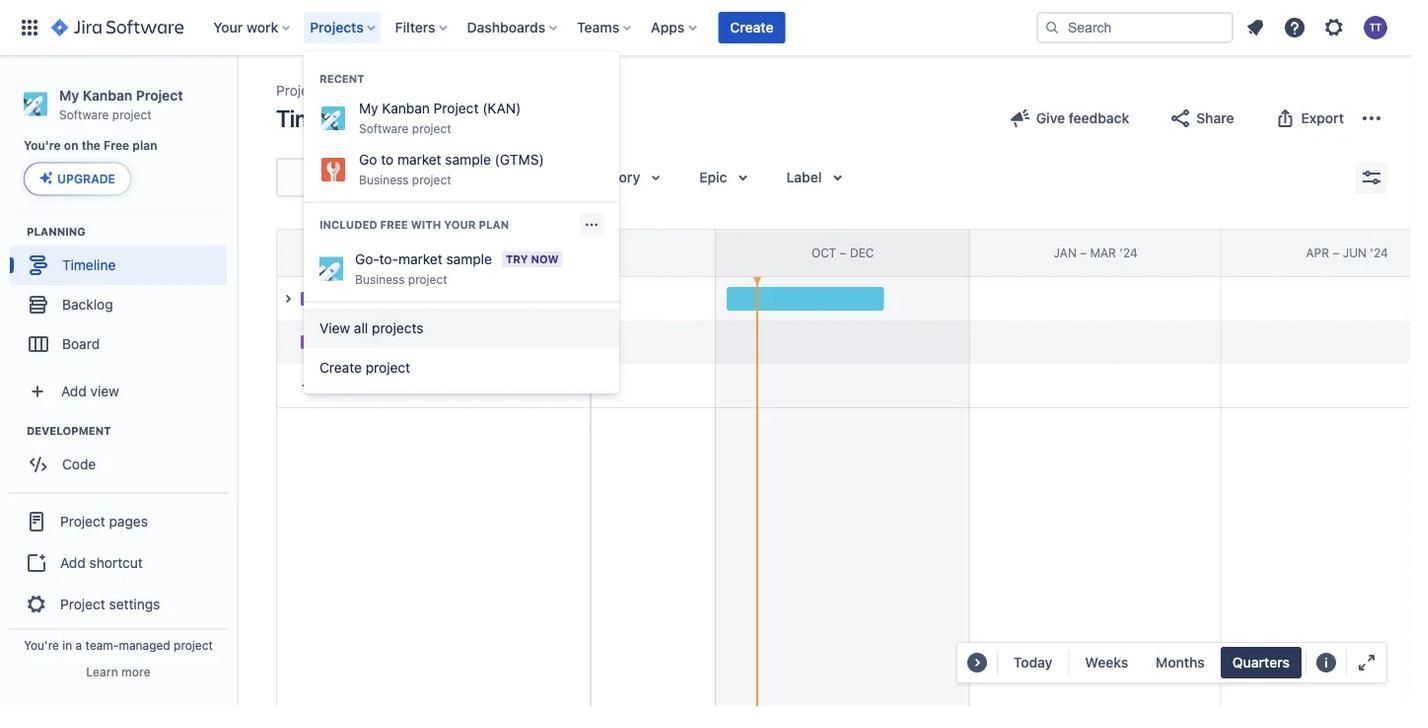 Task type: describe. For each thing, give the bounding box(es) containing it.
jul
[[560, 246, 582, 260]]

on
[[64, 139, 78, 153]]

planning
[[27, 225, 86, 238]]

lasers
[[403, 334, 441, 350]]

apr for apr – jun '24
[[1307, 246, 1330, 260]]

create epic
[[320, 377, 395, 394]]

learn
[[86, 665, 118, 679]]

search image
[[1045, 20, 1061, 36]]

project up add shortcut
[[60, 513, 105, 529]]

1 horizontal spatial timeline
[[276, 105, 363, 132]]

you're in a team-managed project
[[24, 638, 213, 652]]

go-
[[355, 251, 379, 267]]

business inside go-to-market sample group
[[355, 272, 405, 286]]

you're on the free plan
[[24, 139, 157, 153]]

– for jul – sep
[[585, 246, 592, 260]]

add for add shortcut
[[60, 554, 86, 571]]

dec
[[850, 246, 875, 260]]

quarters button
[[1221, 647, 1302, 679]]

with
[[411, 219, 441, 231]]

epic
[[442, 291, 468, 307]]

project inside go to market sample (gtms) business project
[[412, 173, 452, 186]]

your profile and settings image
[[1364, 16, 1388, 39]]

learn more
[[86, 665, 151, 679]]

weeks
[[1086, 655, 1129, 671]]

development
[[27, 424, 111, 437]]

create for create
[[730, 19, 774, 36]]

more
[[121, 665, 151, 679]]

sample for go to market sample (gtms) business project
[[445, 151, 491, 168]]

plan
[[479, 219, 509, 231]]

shortcut
[[89, 554, 143, 571]]

backlog link
[[10, 284, 227, 324]]

to
[[381, 151, 394, 168]]

firing
[[493, 334, 525, 350]]

projects
[[372, 320, 424, 336]]

give feedback
[[1037, 110, 1130, 126]]

export button
[[1262, 103, 1357, 134]]

jan
[[1054, 246, 1077, 260]]

share
[[1197, 110, 1235, 126]]

teams button
[[571, 12, 639, 43]]

view
[[320, 320, 350, 336]]

create button
[[719, 12, 786, 43]]

more image
[[584, 217, 600, 233]]

are
[[444, 334, 464, 350]]

go-to-market sample
[[355, 251, 492, 267]]

projects for projects link
[[276, 82, 328, 99]]

kan-4 the lasers are not firing
[[324, 334, 525, 350]]

market for to-
[[399, 251, 443, 267]]

your
[[444, 219, 476, 231]]

kanban for my kanban project software project
[[83, 87, 132, 103]]

my for my kanban project software project
[[59, 87, 79, 103]]

pages
[[109, 513, 148, 529]]

market for to
[[398, 151, 442, 168]]

filters
[[395, 19, 436, 36]]

you're for you're on the free plan
[[24, 139, 61, 153]]

epic inside epic popup button
[[700, 169, 728, 185]]

development group
[[10, 423, 236, 490]]

dashboards
[[467, 19, 546, 36]]

weeks button
[[1074, 647, 1141, 679]]

projects button
[[304, 12, 383, 43]]

today button
[[1002, 647, 1065, 679]]

timeline inside planning 'group'
[[62, 256, 116, 273]]

(kan)
[[483, 100, 521, 116]]

project inside go-to-market sample group
[[408, 272, 448, 286]]

project right managed
[[174, 638, 213, 652]]

business project
[[355, 272, 448, 286]]

epic image for kan-1 [epic: add epic summary]
[[300, 291, 316, 307]]

months button
[[1145, 647, 1217, 679]]

learn more button
[[86, 664, 151, 680]]

project for my kanban project software project
[[136, 87, 183, 103]]

project settings link
[[8, 582, 229, 626]]

sidebar navigation image
[[215, 79, 258, 118]]

share image
[[1169, 107, 1193, 130]]

apr – jun
[[306, 246, 366, 260]]

enter full screen image
[[1356, 651, 1379, 675]]

free
[[380, 219, 408, 231]]

now
[[531, 253, 559, 266]]

project pages
[[60, 513, 148, 529]]

upgrade
[[57, 172, 115, 186]]

project inside my kanban project software project
[[112, 107, 152, 121]]

share button
[[1158, 103, 1247, 134]]

epic inside create epic button
[[367, 377, 395, 394]]

status
[[537, 169, 579, 185]]

try
[[506, 253, 528, 266]]

my for my kanban project (kan) software project
[[359, 100, 378, 116]]

software inside my kanban project (kan) software project
[[359, 121, 409, 135]]

board
[[62, 335, 100, 352]]

projects link
[[276, 79, 328, 103]]

add people image
[[485, 166, 509, 189]]

work
[[247, 19, 278, 36]]

my kanban project (kan) software project
[[359, 100, 521, 135]]

kan-1 link
[[324, 289, 364, 309]]

create epic button
[[288, 368, 578, 404]]

status category button
[[525, 162, 680, 193]]

sep
[[596, 246, 618, 260]]

my kanban project software project
[[59, 87, 183, 121]]

4
[[358, 334, 367, 350]]

code
[[62, 456, 96, 472]]

project settings
[[60, 596, 160, 612]]

mar
[[1091, 246, 1117, 260]]

0 vertical spatial add
[[412, 291, 438, 307]]

months
[[1156, 655, 1205, 671]]

to-
[[379, 251, 399, 267]]

plan
[[133, 139, 157, 153]]

jul – sep
[[560, 246, 618, 260]]

[epic:
[[372, 291, 409, 307]]

Search field
[[1037, 12, 1234, 43]]

planning group
[[10, 223, 236, 369]]

included free with your plan
[[320, 219, 509, 231]]

view all projects link
[[304, 309, 620, 348]]

appswitcher icon image
[[18, 16, 41, 39]]

help image
[[1284, 16, 1307, 39]]

feedback
[[1069, 110, 1130, 126]]

category
[[583, 169, 641, 185]]



Task type: vqa. For each thing, say whether or not it's contained in the screenshot.
bottom 'Analysis'
no



Task type: locate. For each thing, give the bounding box(es) containing it.
my down recent
[[359, 100, 378, 116]]

project inside my kanban project (kan) software project
[[412, 121, 451, 135]]

primary element
[[12, 0, 1037, 55]]

project inside my kanban project software project
[[136, 87, 183, 103]]

1 vertical spatial business
[[355, 272, 405, 286]]

1 vertical spatial market
[[399, 251, 443, 267]]

status category
[[537, 169, 641, 185]]

software up to
[[359, 121, 409, 135]]

banner
[[0, 0, 1412, 55]]

add for add view
[[61, 383, 87, 399]]

0 vertical spatial you're
[[24, 139, 61, 153]]

sample
[[445, 151, 491, 168], [446, 251, 492, 267]]

sample inside go to market sample (gtms) business project
[[445, 151, 491, 168]]

kanban
[[375, 82, 423, 99], [83, 87, 132, 103], [382, 100, 430, 116]]

epic image left view
[[300, 334, 316, 350]]

projects
[[310, 19, 364, 36], [276, 82, 328, 99]]

market up business project
[[399, 251, 443, 267]]

0 vertical spatial create
[[730, 19, 774, 36]]

2 – from the left
[[585, 246, 592, 260]]

go to market sample (gtms) business project
[[359, 151, 544, 186]]

backlog
[[62, 296, 113, 312]]

oct
[[812, 246, 837, 260]]

in
[[62, 638, 72, 652]]

0 vertical spatial kan-
[[324, 291, 358, 307]]

0 horizontal spatial '24
[[1120, 246, 1138, 260]]

kan- for 1
[[324, 291, 358, 307]]

apr – jun '24
[[1307, 246, 1389, 260]]

1 jun from the left
[[342, 246, 366, 260]]

Search timeline text field
[[278, 160, 369, 195]]

notifications image
[[1244, 16, 1268, 39]]

my right projects link
[[352, 82, 371, 99]]

2 kan- from the top
[[324, 334, 358, 350]]

jun down included
[[342, 246, 366, 260]]

1 vertical spatial epic image
[[300, 334, 316, 350]]

add inside button
[[60, 554, 86, 571]]

kanban up free
[[83, 87, 132, 103]]

today
[[1014, 655, 1053, 671]]

unassigned image
[[440, 162, 472, 193]]

business down to
[[359, 173, 409, 186]]

timeline up backlog
[[62, 256, 116, 273]]

projects inside popup button
[[310, 19, 364, 36]]

the
[[375, 334, 399, 350]]

free
[[104, 139, 129, 153]]

–
[[332, 246, 339, 260], [585, 246, 592, 260], [840, 246, 847, 260], [1080, 246, 1087, 260], [1333, 246, 1340, 260]]

you're left "on" at the top
[[24, 139, 61, 153]]

– for apr – jun '24
[[1333, 246, 1340, 260]]

0 horizontal spatial timeline
[[62, 256, 116, 273]]

market right to
[[398, 151, 442, 168]]

managed
[[119, 638, 170, 652]]

create right apps dropdown button
[[730, 19, 774, 36]]

project left (kan)
[[434, 100, 479, 116]]

kan- for 4
[[324, 334, 358, 350]]

summary]
[[472, 291, 536, 307]]

show child issues image
[[276, 287, 300, 311]]

project inside button
[[366, 360, 411, 376]]

0 vertical spatial business
[[359, 173, 409, 186]]

create down the create project
[[320, 377, 363, 394]]

give
[[1037, 110, 1066, 126]]

project
[[427, 82, 472, 99], [136, 87, 183, 103], [434, 100, 479, 116], [60, 513, 105, 529], [60, 596, 105, 612]]

business
[[359, 173, 409, 186], [355, 272, 405, 286]]

create up create epic
[[320, 360, 362, 376]]

try now
[[506, 253, 559, 266]]

jun for apr – jun '24
[[1344, 246, 1367, 260]]

– for jan – mar '24
[[1080, 246, 1087, 260]]

create for create epic
[[320, 377, 363, 394]]

apps button
[[645, 12, 705, 43]]

quarters
[[1233, 655, 1290, 671]]

create for create project
[[320, 360, 362, 376]]

add shortcut button
[[8, 543, 229, 582]]

market inside group
[[399, 251, 443, 267]]

1 horizontal spatial '24
[[1371, 246, 1389, 260]]

apr for apr – jun
[[306, 246, 329, 260]]

(gtms)
[[495, 151, 544, 168]]

a
[[76, 638, 82, 652]]

filters button
[[389, 12, 455, 43]]

project up plan
[[136, 87, 183, 103]]

'24 down view settings "icon"
[[1371, 246, 1389, 260]]

go
[[359, 151, 377, 168]]

1 vertical spatial add
[[61, 383, 87, 399]]

my for my kanban project
[[352, 82, 371, 99]]

my kanban project
[[352, 82, 472, 99]]

label
[[787, 169, 822, 185]]

1 vertical spatial kan-
[[324, 334, 358, 350]]

2 vertical spatial create
[[320, 377, 363, 394]]

– for oct – dec
[[840, 246, 847, 260]]

0 horizontal spatial software
[[59, 107, 109, 121]]

0 vertical spatial epic
[[700, 169, 728, 185]]

project up the a
[[60, 596, 105, 612]]

timeline
[[276, 105, 363, 132], [62, 256, 116, 273]]

your work button
[[207, 12, 298, 43]]

settings
[[109, 596, 160, 612]]

group containing project pages
[[8, 492, 229, 632]]

software inside my kanban project software project
[[59, 107, 109, 121]]

kan-4 link
[[324, 332, 367, 352]]

0 horizontal spatial epic
[[367, 377, 395, 394]]

project up plan
[[112, 107, 152, 121]]

projects for projects popup button
[[310, 19, 364, 36]]

'24 for jan – mar '24
[[1120, 246, 1138, 260]]

create project
[[320, 360, 411, 376]]

1 '24 from the left
[[1120, 246, 1138, 260]]

2 you're from the top
[[24, 638, 59, 652]]

jun down view settings "icon"
[[1344, 246, 1367, 260]]

0 vertical spatial epic image
[[300, 291, 316, 307]]

1 apr from the left
[[306, 246, 329, 260]]

kanban for my kanban project (kan) software project
[[382, 100, 430, 116]]

add view button
[[12, 371, 225, 411]]

0 vertical spatial projects
[[310, 19, 364, 36]]

project down my kanban project link
[[412, 121, 451, 135]]

software up you're on the free plan
[[59, 107, 109, 121]]

5 – from the left
[[1333, 246, 1340, 260]]

add left shortcut
[[60, 554, 86, 571]]

timeline link
[[10, 245, 227, 284]]

project down the
[[366, 360, 411, 376]]

'24 right mar
[[1120, 246, 1138, 260]]

1
[[358, 291, 364, 307]]

sample down the your
[[446, 251, 492, 267]]

kanban inside my kanban project (kan) software project
[[382, 100, 430, 116]]

create inside create epic button
[[320, 377, 363, 394]]

project for my kanban project
[[427, 82, 472, 99]]

export
[[1302, 110, 1345, 126]]

my inside my kanban project (kan) software project
[[359, 100, 378, 116]]

0 vertical spatial market
[[398, 151, 442, 168]]

4 – from the left
[[1080, 246, 1087, 260]]

settings image
[[1323, 16, 1347, 39]]

epic button
[[688, 162, 767, 193]]

go-to-market sample group
[[304, 201, 620, 301]]

team-
[[85, 638, 119, 652]]

2 epic image from the top
[[300, 334, 316, 350]]

2 '24 from the left
[[1371, 246, 1389, 260]]

kanban inside my kanban project software project
[[83, 87, 132, 103]]

1 you're from the top
[[24, 139, 61, 153]]

timeline down projects link
[[276, 105, 363, 132]]

1 vertical spatial epic
[[367, 377, 395, 394]]

planning image
[[3, 219, 27, 243]]

project up kan-1 [epic: add epic summary]
[[408, 272, 448, 286]]

1 vertical spatial timeline
[[62, 256, 116, 273]]

1 horizontal spatial apr
[[1307, 246, 1330, 260]]

– for apr – jun
[[332, 246, 339, 260]]

legend image
[[1315, 651, 1339, 675]]

0 vertical spatial software
[[59, 107, 109, 121]]

jira software image
[[51, 16, 184, 39], [51, 16, 184, 39]]

my up "on" at the top
[[59, 87, 79, 103]]

sample right terry turtle icon
[[445, 151, 491, 168]]

1 epic image from the top
[[300, 291, 316, 307]]

add shortcut
[[60, 554, 143, 571]]

project inside my kanban project (kan) software project
[[434, 100, 479, 116]]

1 horizontal spatial epic
[[700, 169, 728, 185]]

give feedback button
[[997, 103, 1142, 134]]

1 vertical spatial projects
[[276, 82, 328, 99]]

0 horizontal spatial jun
[[342, 246, 366, 260]]

epic
[[700, 169, 728, 185], [367, 377, 395, 394]]

upgrade button
[[25, 163, 130, 195]]

label button
[[775, 162, 862, 193]]

you're for you're in a team-managed project
[[24, 638, 59, 652]]

epic image for kan-4 the lasers are not firing
[[300, 334, 316, 350]]

0 horizontal spatial apr
[[306, 246, 329, 260]]

you're left in
[[24, 638, 59, 652]]

apps
[[651, 19, 685, 36]]

included
[[320, 219, 378, 231]]

epic down the create project
[[367, 377, 395, 394]]

sample inside group
[[446, 251, 492, 267]]

kanban down the my kanban project
[[382, 100, 430, 116]]

dashboards button
[[461, 12, 565, 43]]

0 vertical spatial timeline
[[276, 105, 363, 132]]

business up [epic:
[[355, 272, 405, 286]]

view settings image
[[1361, 166, 1384, 189]]

2 vertical spatial add
[[60, 554, 86, 571]]

2 apr from the left
[[1307, 246, 1330, 260]]

board link
[[10, 324, 227, 363]]

all
[[354, 320, 368, 336]]

project pages link
[[8, 500, 229, 543]]

project for my kanban project (kan) software project
[[434, 100, 479, 116]]

kanban up my kanban project (kan) software project
[[375, 82, 423, 99]]

2 jun from the left
[[1344, 246, 1367, 260]]

terry turtle image
[[410, 162, 442, 193]]

0 vertical spatial sample
[[445, 151, 491, 168]]

sample for go-to-market sample
[[446, 251, 492, 267]]

create inside create button
[[730, 19, 774, 36]]

create inside create project button
[[320, 360, 362, 376]]

banner containing your work
[[0, 0, 1412, 55]]

1 vertical spatial sample
[[446, 251, 492, 267]]

3 – from the left
[[840, 246, 847, 260]]

1 horizontal spatial software
[[359, 121, 409, 135]]

project up my kanban project (kan) software project
[[427, 82, 472, 99]]

jun for apr – jun
[[342, 246, 366, 260]]

add left view
[[61, 383, 87, 399]]

'24 for apr – jun '24
[[1371, 246, 1389, 260]]

business inside go to market sample (gtms) business project
[[359, 173, 409, 186]]

my
[[352, 82, 371, 99], [59, 87, 79, 103], [359, 100, 378, 116]]

your work
[[213, 19, 278, 36]]

projects up recent
[[310, 19, 364, 36]]

not
[[468, 334, 489, 350]]

1 horizontal spatial jun
[[1344, 246, 1367, 260]]

epic left the label
[[700, 169, 728, 185]]

1 – from the left
[[332, 246, 339, 260]]

the
[[82, 139, 101, 153]]

create
[[730, 19, 774, 36], [320, 360, 362, 376], [320, 377, 363, 394]]

view all projects
[[320, 320, 424, 336]]

projects right sidebar navigation icon
[[276, 82, 328, 99]]

your
[[213, 19, 243, 36]]

1 vertical spatial software
[[359, 121, 409, 135]]

add
[[412, 291, 438, 307], [61, 383, 87, 399], [60, 554, 86, 571]]

epic image
[[300, 291, 316, 307], [300, 334, 316, 350]]

market inside go to market sample (gtms) business project
[[398, 151, 442, 168]]

1 kan- from the top
[[324, 291, 358, 307]]

export icon image
[[1274, 107, 1298, 130]]

development image
[[3, 419, 27, 442]]

recent
[[320, 73, 365, 85]]

group
[[8, 492, 229, 632]]

my inside my kanban project software project
[[59, 87, 79, 103]]

add inside popup button
[[61, 383, 87, 399]]

kanban for my kanban project
[[375, 82, 423, 99]]

oct – dec
[[812, 246, 875, 260]]

1 vertical spatial you're
[[24, 638, 59, 652]]

add left epic
[[412, 291, 438, 307]]

view
[[90, 383, 119, 399]]

1 vertical spatial create
[[320, 360, 362, 376]]

project up with
[[412, 173, 452, 186]]

epic image left the kan-1 link
[[300, 291, 316, 307]]



